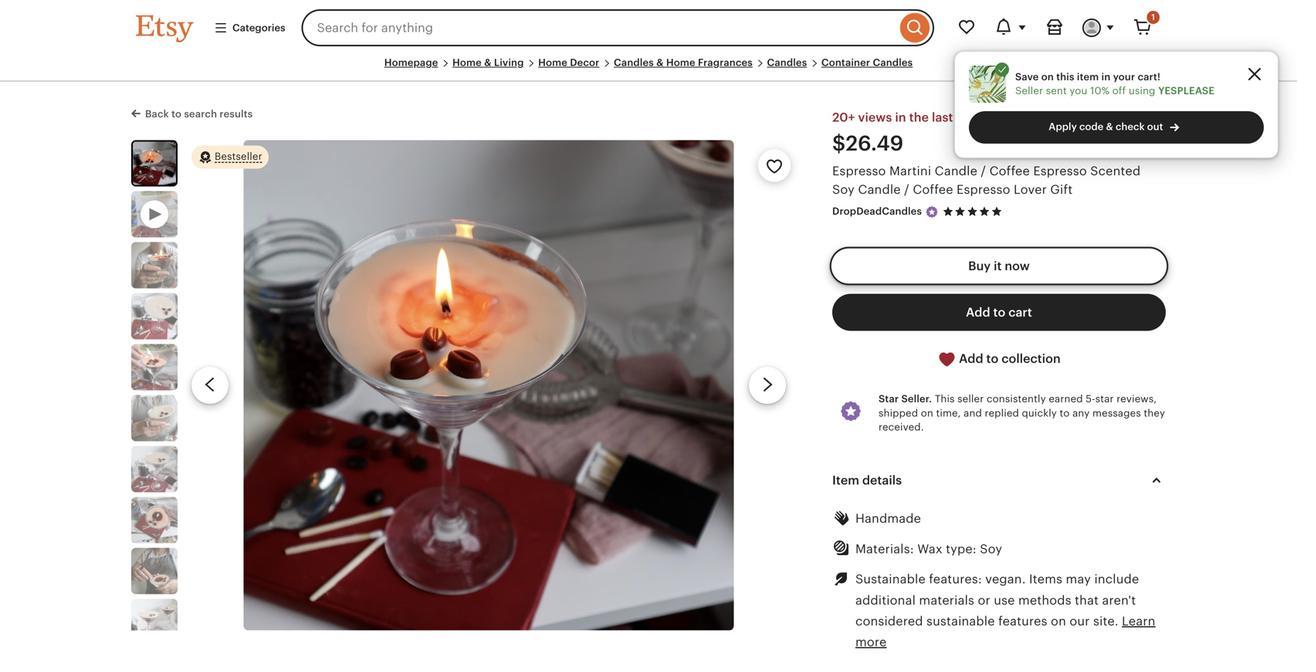 Task type: locate. For each thing, give the bounding box(es) containing it.
2 horizontal spatial &
[[1106, 121, 1114, 132]]

2 home from the left
[[538, 57, 568, 68]]

to down 'earned'
[[1060, 407, 1070, 419]]

1 horizontal spatial candles
[[767, 57, 807, 68]]

candles right container
[[873, 57, 913, 68]]

code
[[1080, 121, 1104, 132]]

0 vertical spatial coffee
[[990, 164, 1030, 178]]

your
[[1113, 71, 1136, 83]]

Search for anything text field
[[302, 9, 897, 46]]

espresso martini candle / coffee espresso scented soy candle / coffee espresso lover gift
[[833, 164, 1141, 196]]

star
[[1096, 393, 1114, 405]]

1 horizontal spatial espresso martini candle / coffee espresso scented soy candle / image 1 image
[[244, 140, 734, 631]]

items
[[1029, 572, 1063, 586]]

0 vertical spatial soy
[[833, 182, 855, 196]]

add for add to collection
[[959, 352, 984, 366]]

item
[[833, 474, 860, 488]]

earned
[[1049, 393, 1083, 405]]

home & living
[[453, 57, 524, 68]]

1 horizontal spatial candle
[[935, 164, 978, 178]]

0 vertical spatial on
[[1042, 71, 1054, 83]]

0 horizontal spatial &
[[484, 57, 492, 68]]

3 home from the left
[[666, 57, 696, 68]]

soy up dropdeadcandles link
[[833, 182, 855, 196]]

soy right type:
[[980, 542, 1003, 556]]

star
[[879, 393, 899, 405]]

0 vertical spatial add
[[966, 305, 991, 319]]

cart
[[1009, 305, 1032, 319]]

add left cart
[[966, 305, 991, 319]]

time,
[[936, 407, 961, 419]]

hours
[[975, 111, 1009, 124]]

None search field
[[302, 9, 935, 46]]

categories button
[[202, 14, 297, 42]]

3 candles from the left
[[873, 57, 913, 68]]

sustainable features: vegan. items may include additional materials or use methods that aren't considered sustainable features on our site.
[[856, 572, 1139, 628]]

materials
[[919, 593, 975, 607]]

10%
[[1091, 85, 1110, 97]]

seller
[[1016, 85, 1044, 97]]

0 horizontal spatial espresso martini candle / coffee espresso scented soy candle / image 1 image
[[133, 142, 176, 185]]

in
[[1102, 71, 1111, 83], [895, 111, 906, 124]]

1 horizontal spatial in
[[1102, 71, 1111, 83]]

2 horizontal spatial home
[[666, 57, 696, 68]]

to for search
[[172, 108, 182, 120]]

1 horizontal spatial coffee
[[990, 164, 1030, 178]]

0 horizontal spatial coffee
[[913, 182, 954, 196]]

on inside sustainable features: vegan. items may include additional materials or use methods that aren't considered sustainable features on our site.
[[1051, 614, 1067, 628]]

star_seller image
[[925, 205, 939, 219]]

espresso martini candle / coffee espresso scented soy candle / image 5 image
[[131, 395, 178, 441]]

sent
[[1046, 85, 1067, 97]]

homepage
[[384, 57, 438, 68]]

in inside save on this item in your cart! seller sent you 10% off using yesplease
[[1102, 71, 1111, 83]]

materials: wax type: soy
[[856, 542, 1003, 556]]

save
[[1016, 71, 1039, 83]]

to for cart
[[994, 305, 1006, 319]]

1 link
[[1124, 9, 1162, 46]]

type:
[[946, 542, 977, 556]]

add
[[966, 305, 991, 319], [959, 352, 984, 366]]

&
[[484, 57, 492, 68], [657, 57, 664, 68], [1106, 121, 1114, 132]]

to for collection
[[987, 352, 999, 366]]

1 horizontal spatial /
[[981, 164, 986, 178]]

replied
[[985, 407, 1019, 419]]

now
[[1005, 259, 1030, 273]]

espresso left lover
[[957, 182, 1011, 196]]

candle up dropdeadcandles link
[[858, 182, 901, 196]]

1 vertical spatial soy
[[980, 542, 1003, 556]]

0 horizontal spatial candle
[[858, 182, 901, 196]]

1 home from the left
[[453, 57, 482, 68]]

consistently
[[987, 393, 1046, 405]]

details
[[863, 474, 902, 488]]

espresso down $26.49 on the right top of page
[[833, 164, 886, 178]]

0 horizontal spatial /
[[904, 182, 910, 196]]

living
[[494, 57, 524, 68]]

0 horizontal spatial home
[[453, 57, 482, 68]]

home for home decor
[[538, 57, 568, 68]]

to left cart
[[994, 305, 1006, 319]]

lover
[[1014, 182, 1047, 196]]

to left collection
[[987, 352, 999, 366]]

candle
[[935, 164, 978, 178], [858, 182, 901, 196]]

home left fragrances
[[666, 57, 696, 68]]

none search field inside categories banner
[[302, 9, 935, 46]]

soy
[[833, 182, 855, 196], [980, 542, 1003, 556]]

candles left container
[[767, 57, 807, 68]]

features:
[[929, 572, 982, 586]]

2 candles from the left
[[767, 57, 807, 68]]

home left decor
[[538, 57, 568, 68]]

menu bar
[[136, 56, 1162, 82]]

or
[[978, 593, 991, 607]]

1 horizontal spatial &
[[657, 57, 664, 68]]

/ down hours
[[981, 164, 986, 178]]

sustainable
[[927, 614, 995, 628]]

1 vertical spatial in
[[895, 111, 906, 124]]

home decor link
[[538, 57, 600, 68]]

home & living link
[[453, 57, 524, 68]]

back to search results link
[[131, 105, 253, 121]]

additional
[[856, 593, 916, 607]]

candles & home fragrances
[[614, 57, 753, 68]]

apply code & check out
[[1049, 121, 1164, 132]]

categories
[[232, 22, 285, 34]]

0 horizontal spatial in
[[895, 111, 906, 124]]

0 horizontal spatial soy
[[833, 182, 855, 196]]

in left the
[[895, 111, 906, 124]]

on left our
[[1051, 614, 1067, 628]]

materials:
[[856, 542, 914, 556]]

coffee up lover
[[990, 164, 1030, 178]]

vegan.
[[986, 572, 1026, 586]]

1 vertical spatial add
[[959, 352, 984, 366]]

off
[[1113, 85, 1126, 97]]

to right back
[[172, 108, 182, 120]]

& left living
[[484, 57, 492, 68]]

quickly
[[1022, 407, 1057, 419]]

1 horizontal spatial home
[[538, 57, 568, 68]]

candles down categories banner
[[614, 57, 654, 68]]

candles
[[614, 57, 654, 68], [767, 57, 807, 68], [873, 57, 913, 68]]

/ down martini on the right of the page
[[904, 182, 910, 196]]

candle right martini on the right of the page
[[935, 164, 978, 178]]

learn more
[[856, 614, 1156, 649]]

apply
[[1049, 121, 1077, 132]]

in up '10%'
[[1102, 71, 1111, 83]]

2 vertical spatial on
[[1051, 614, 1067, 628]]

0 horizontal spatial candles
[[614, 57, 654, 68]]

1 vertical spatial on
[[921, 407, 934, 419]]

& right code
[[1106, 121, 1114, 132]]

out
[[1147, 121, 1164, 132]]

espresso martini candle / coffee espresso scented soy candle / image 1 image
[[244, 140, 734, 631], [133, 142, 176, 185]]

1 candles from the left
[[614, 57, 654, 68]]

home left living
[[453, 57, 482, 68]]

& for candles
[[657, 57, 664, 68]]

last
[[932, 111, 953, 124]]

& down categories banner
[[657, 57, 664, 68]]

1
[[1152, 12, 1155, 22]]

0 vertical spatial candle
[[935, 164, 978, 178]]

on up sent
[[1042, 71, 1054, 83]]

espresso martini candle / coffee espresso scented soy candle / image 6 image
[[131, 446, 178, 492]]

add up seller
[[959, 352, 984, 366]]

coffee up star_seller image
[[913, 182, 954, 196]]

on down seller.
[[921, 407, 934, 419]]

methods
[[1019, 593, 1072, 607]]

cart!
[[1138, 71, 1161, 83]]

save on this item in your cart! seller sent you 10% off using yesplease
[[1016, 71, 1215, 97]]

2 horizontal spatial candles
[[873, 57, 913, 68]]

shipped
[[879, 407, 918, 419]]

sustainable
[[856, 572, 926, 586]]

/
[[981, 164, 986, 178], [904, 182, 910, 196]]

0 vertical spatial in
[[1102, 71, 1111, 83]]

espresso up gift
[[1034, 164, 1087, 178]]



Task type: describe. For each thing, give the bounding box(es) containing it.
24
[[957, 111, 972, 124]]

on inside "this seller consistently earned 5-star reviews, shipped on time, and replied quickly to any messages they received."
[[921, 407, 934, 419]]

categories banner
[[108, 0, 1189, 56]]

espresso martini candle / coffee espresso scented soy candle / image 2 image
[[131, 242, 178, 288]]

5-
[[1086, 393, 1096, 405]]

check
[[1116, 121, 1145, 132]]

buy
[[969, 259, 991, 273]]

more
[[856, 635, 887, 649]]

add to cart button
[[833, 294, 1166, 331]]

container candles link
[[822, 57, 913, 68]]

item details button
[[819, 462, 1180, 499]]

any
[[1073, 407, 1090, 419]]

espresso martini candle / coffee espresso scented soy candle / image 3 image
[[131, 293, 178, 339]]

espresso martini candle / coffee espresso scented soy candle / image 7 image
[[131, 497, 178, 543]]

1 vertical spatial candle
[[858, 182, 901, 196]]

reviews,
[[1117, 393, 1157, 405]]

it
[[994, 259, 1002, 273]]

espresso martini candle / coffee espresso scented soy candle / image 9 image
[[131, 599, 178, 645]]

using
[[1129, 85, 1156, 97]]

considered
[[856, 614, 923, 628]]

this
[[935, 393, 955, 405]]

20+ views in the last 24 hours $26.49
[[833, 111, 1009, 155]]

espresso martini candle / coffee espresso scented soy candle / image 8 image
[[131, 548, 178, 594]]

wax
[[918, 542, 943, 556]]

soy inside espresso martini candle / coffee espresso scented soy candle / coffee espresso lover gift
[[833, 182, 855, 196]]

you
[[1070, 85, 1088, 97]]

0 vertical spatial /
[[981, 164, 986, 178]]

on inside save on this item in your cart! seller sent you 10% off using yesplease
[[1042, 71, 1054, 83]]

back
[[145, 108, 169, 120]]

container
[[822, 57, 871, 68]]

star seller.
[[879, 393, 932, 405]]

1 horizontal spatial soy
[[980, 542, 1003, 556]]

scented
[[1091, 164, 1141, 178]]

learn
[[1122, 614, 1156, 628]]

1 vertical spatial /
[[904, 182, 910, 196]]

home for home & living
[[453, 57, 482, 68]]

include
[[1095, 572, 1139, 586]]

this
[[1057, 71, 1075, 83]]

menu bar containing homepage
[[136, 56, 1162, 82]]

search
[[184, 108, 217, 120]]

buy it now button
[[833, 247, 1166, 284]]

fragrances
[[698, 57, 753, 68]]

candles link
[[767, 57, 807, 68]]

20+
[[833, 111, 855, 124]]

espresso martini candle / coffee espresso scented soy candle / image 4 image
[[131, 344, 178, 390]]

back to search results
[[145, 108, 253, 120]]

candles for candles & home fragrances
[[614, 57, 654, 68]]

add to cart
[[966, 305, 1032, 319]]

martini
[[890, 164, 932, 178]]

use
[[994, 593, 1015, 607]]

aren't
[[1102, 593, 1136, 607]]

gift
[[1051, 182, 1073, 196]]

buy it now
[[969, 259, 1030, 273]]

dropdeadcandles
[[833, 206, 922, 217]]

yesplease
[[1159, 85, 1215, 97]]

1 vertical spatial coffee
[[913, 182, 954, 196]]

seller.
[[902, 393, 932, 405]]

candles & home fragrances link
[[614, 57, 753, 68]]

$26.49
[[833, 131, 904, 155]]

item details
[[833, 474, 902, 488]]

candles for 'candles' link
[[767, 57, 807, 68]]

and
[[964, 407, 982, 419]]

collection
[[1002, 352, 1061, 366]]

& for home
[[484, 57, 492, 68]]

bestseller
[[215, 150, 262, 162]]

the
[[910, 111, 929, 124]]

messages
[[1093, 407, 1141, 419]]

to inside "this seller consistently earned 5-star reviews, shipped on time, and replied quickly to any messages they received."
[[1060, 407, 1070, 419]]

views
[[858, 111, 892, 124]]

add to collection button
[[833, 340, 1166, 378]]

apply code & check out link
[[969, 111, 1264, 144]]

bestseller button
[[192, 145, 269, 169]]

seller
[[958, 393, 984, 405]]

add for add to cart
[[966, 305, 991, 319]]

home decor
[[538, 57, 600, 68]]

0 horizontal spatial espresso
[[833, 164, 886, 178]]

results
[[220, 108, 253, 120]]

in inside 20+ views in the last 24 hours $26.49
[[895, 111, 906, 124]]

learn more link
[[856, 614, 1156, 649]]

item
[[1077, 71, 1099, 83]]

dropdeadcandles link
[[833, 206, 922, 217]]

features
[[999, 614, 1048, 628]]

2 horizontal spatial espresso
[[1034, 164, 1087, 178]]

decor
[[570, 57, 600, 68]]

1 horizontal spatial espresso
[[957, 182, 1011, 196]]

handmade
[[856, 512, 921, 526]]

site.
[[1094, 614, 1119, 628]]

received.
[[879, 421, 924, 433]]

container candles
[[822, 57, 913, 68]]



Task type: vqa. For each thing, say whether or not it's contained in the screenshot.
details
yes



